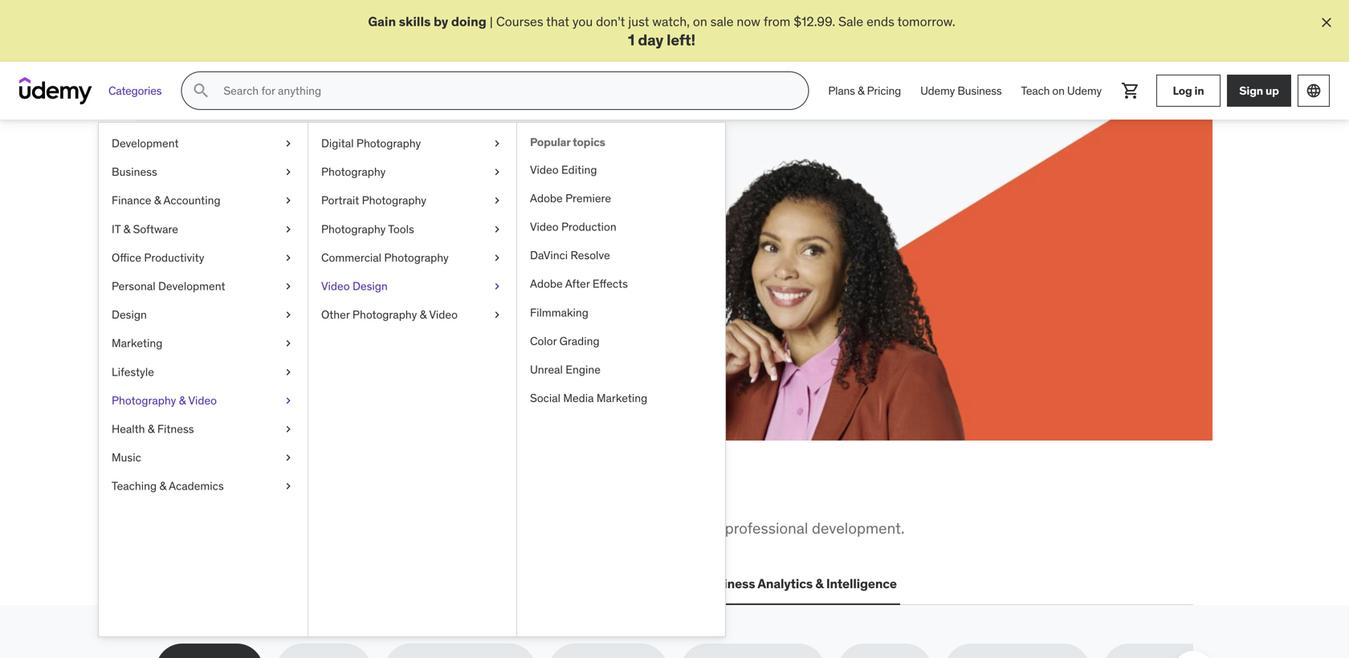 Task type: locate. For each thing, give the bounding box(es) containing it.
in up video design
[[342, 262, 353, 278]]

0 vertical spatial it
[[112, 222, 121, 236]]

&
[[858, 83, 864, 98], [154, 193, 161, 208], [123, 222, 130, 236], [420, 308, 427, 322], [179, 394, 186, 408], [148, 422, 155, 437], [159, 479, 166, 494], [815, 576, 824, 592]]

video for video editing
[[530, 163, 559, 177]]

davinci resolve link
[[517, 242, 725, 270]]

xsmall image inside marketing link
[[282, 336, 295, 352]]

tomorrow. inside the gain skills by doing | courses that you don't just watch, on sale now from $12.99. sale ends tomorrow. 1 day left!
[[897, 13, 955, 30]]

portrait photography link
[[308, 187, 516, 215]]

1
[[628, 30, 635, 49]]

health & fitness link
[[99, 415, 308, 444]]

skills up workplace
[[243, 479, 312, 512]]

xsmall image for it & software
[[282, 222, 295, 237]]

xsmall image for portrait photography
[[491, 193, 504, 209]]

it left certifications
[[288, 576, 299, 592]]

1 horizontal spatial sale
[[838, 13, 864, 30]]

catalog
[[513, 519, 563, 538]]

unreal engine link
[[517, 356, 725, 384]]

0 vertical spatial $12.99.
[[794, 13, 835, 30]]

commercial
[[321, 251, 381, 265]]

1 vertical spatial skills
[[243, 479, 312, 512]]

development down categories dropdown button on the top left
[[112, 136, 179, 151]]

teaching & academics link
[[99, 472, 308, 501]]

resolve
[[571, 248, 610, 263]]

marketing up lifestyle
[[112, 336, 163, 351]]

accounting
[[163, 193, 221, 208]]

2 adobe from the top
[[530, 277, 563, 291]]

xsmall image inside design link
[[282, 307, 295, 323]]

udemy left shopping cart with 0 items image
[[1067, 83, 1102, 98]]

1 vertical spatial marketing
[[597, 391, 648, 406]]

0 vertical spatial design
[[353, 279, 388, 294]]

0 vertical spatial marketing
[[112, 336, 163, 351]]

tomorrow. up udemy business
[[897, 13, 955, 30]]

ends down skill
[[301, 280, 329, 296]]

0 horizontal spatial in
[[342, 262, 353, 278]]

& up "fitness"
[[179, 394, 186, 408]]

photography tools
[[321, 222, 414, 236]]

skill
[[317, 262, 339, 278]]

starting
[[481, 262, 526, 278]]

photography up photography link
[[356, 136, 421, 151]]

design down 'your'
[[353, 279, 388, 294]]

1 vertical spatial in
[[342, 262, 353, 278]]

video up the davinci
[[530, 220, 559, 234]]

0 horizontal spatial it
[[112, 222, 121, 236]]

xsmall image inside digital photography link
[[491, 136, 504, 152]]

on
[[693, 13, 707, 30], [1052, 83, 1065, 98]]

learn,
[[214, 190, 297, 223]]

1 vertical spatial ends
[[301, 280, 329, 296]]

it inside it & software link
[[112, 222, 121, 236]]

xsmall image inside it & software link
[[282, 222, 295, 237]]

video editing link
[[517, 156, 725, 184]]

xsmall image inside photography & video link
[[282, 393, 295, 409]]

music link
[[99, 444, 308, 472]]

ends
[[867, 13, 895, 30], [301, 280, 329, 296]]

you inside all the skills you need in one place from critical workplace skills to technical topics, our catalog supports well-rounded professional development.
[[317, 479, 363, 512]]

video for video design
[[321, 279, 350, 294]]

1 vertical spatial it
[[288, 576, 299, 592]]

1 horizontal spatial ends
[[867, 13, 895, 30]]

adobe for adobe after effects
[[530, 277, 563, 291]]

1 horizontal spatial udemy
[[1067, 83, 1102, 98]]

ends for |
[[867, 13, 895, 30]]

certifications
[[302, 576, 383, 592]]

xsmall image
[[282, 164, 295, 180], [491, 193, 504, 209], [282, 250, 295, 266], [282, 279, 295, 295], [491, 279, 504, 295], [282, 336, 295, 352], [282, 450, 295, 466], [282, 479, 295, 495]]

the
[[198, 479, 239, 512]]

xsmall image inside photography link
[[491, 164, 504, 180]]

you up to
[[317, 479, 363, 512]]

& for pricing
[[858, 83, 864, 98]]

1 horizontal spatial in
[[434, 479, 459, 512]]

development.
[[812, 519, 905, 538]]

1 horizontal spatial skills
[[318, 519, 352, 538]]

0 vertical spatial adobe
[[530, 191, 563, 206]]

marketing link
[[99, 330, 308, 358]]

on right teach
[[1052, 83, 1065, 98]]

skills left 'by'
[[399, 13, 431, 30]]

1 horizontal spatial design
[[353, 279, 388, 294]]

video down skill
[[321, 279, 350, 294]]

courses right the |
[[496, 13, 543, 30]]

xsmall image for lifestyle
[[282, 365, 295, 380]]

photography
[[356, 136, 421, 151], [321, 165, 386, 179], [362, 193, 426, 208], [321, 222, 386, 236], [384, 251, 449, 265], [353, 308, 417, 322], [112, 394, 176, 408]]

0 horizontal spatial you
[[317, 479, 363, 512]]

sale inside the gain skills by doing | courses that you don't just watch, on sale now from $12.99. sale ends tomorrow. 1 day left!
[[838, 13, 864, 30]]

sign
[[1239, 83, 1263, 98]]

xsmall image inside lifestyle link
[[282, 365, 295, 380]]

& right plans
[[858, 83, 864, 98]]

udemy right pricing
[[920, 83, 955, 98]]

courses inside learn, practice, succeed (and save) courses for every skill in your learning journey, starting at $12.99. sale ends tomorrow.
[[214, 262, 261, 278]]

skills left to
[[318, 519, 352, 538]]

photography up tools
[[362, 193, 426, 208]]

courses for doing
[[496, 13, 543, 30]]

learn, practice, succeed (and save) courses for every skill in your learning journey, starting at $12.99. sale ends tomorrow.
[[214, 190, 526, 296]]

2 horizontal spatial skills
[[399, 13, 431, 30]]

tomorrow.
[[897, 13, 955, 30], [332, 280, 390, 296]]

1 vertical spatial development
[[158, 279, 225, 294]]

& up office
[[123, 222, 130, 236]]

left!
[[667, 30, 696, 49]]

design link
[[99, 301, 308, 330]]

one
[[463, 479, 509, 512]]

business left teach
[[958, 83, 1002, 98]]

up
[[1266, 83, 1279, 98]]

0 horizontal spatial on
[[693, 13, 707, 30]]

design
[[353, 279, 388, 294], [112, 308, 147, 322]]

technical
[[373, 519, 435, 538]]

business link
[[99, 158, 308, 187]]

1 adobe from the top
[[530, 191, 563, 206]]

business inside button
[[701, 576, 755, 592]]

tomorrow. inside learn, practice, succeed (and save) courses for every skill in your learning journey, starting at $12.99. sale ends tomorrow.
[[332, 280, 390, 296]]

0 horizontal spatial business
[[112, 165, 157, 179]]

0 vertical spatial development
[[112, 136, 179, 151]]

& right analytics
[[815, 576, 824, 592]]

courses inside the gain skills by doing | courses that you don't just watch, on sale now from $12.99. sale ends tomorrow. 1 day left!
[[496, 13, 543, 30]]

video design element
[[516, 123, 725, 637]]

0 vertical spatial on
[[693, 13, 707, 30]]

courses for (and
[[214, 262, 261, 278]]

log in
[[1173, 83, 1204, 98]]

0 horizontal spatial $12.99.
[[228, 280, 270, 296]]

0 vertical spatial ends
[[867, 13, 895, 30]]

0 vertical spatial you
[[573, 13, 593, 30]]

gain skills by doing | courses that you don't just watch, on sale now from $12.99. sale ends tomorrow. 1 day left!
[[368, 13, 955, 49]]

development inside personal development link
[[158, 279, 225, 294]]

2 vertical spatial business
[[701, 576, 755, 592]]

0 horizontal spatial sale
[[273, 280, 298, 296]]

video down popular
[[530, 163, 559, 177]]

xsmall image for office productivity
[[282, 250, 295, 266]]

in right log
[[1195, 83, 1204, 98]]

& for fitness
[[148, 422, 155, 437]]

after
[[565, 277, 590, 291]]

0 vertical spatial in
[[1195, 83, 1204, 98]]

photography tools link
[[308, 215, 516, 244]]

you right 'that'
[[573, 13, 593, 30]]

finance & accounting
[[112, 193, 221, 208]]

adobe
[[530, 191, 563, 206], [530, 277, 563, 291]]

xsmall image inside health & fitness link
[[282, 422, 295, 437]]

production
[[561, 220, 617, 234]]

Search for anything text field
[[220, 77, 789, 105]]

2 vertical spatial skills
[[318, 519, 352, 538]]

0 horizontal spatial tomorrow.
[[332, 280, 390, 296]]

1 horizontal spatial you
[[573, 13, 593, 30]]

professional
[[725, 519, 808, 538]]

xsmall image inside the finance & accounting "link"
[[282, 193, 295, 209]]

adobe premiere
[[530, 191, 611, 206]]

xsmall image inside portrait photography "link"
[[491, 193, 504, 209]]

xsmall image inside development link
[[282, 136, 295, 152]]

in up topics,
[[434, 479, 459, 512]]

& right health
[[148, 422, 155, 437]]

business left analytics
[[701, 576, 755, 592]]

it & software
[[112, 222, 178, 236]]

adobe for adobe premiere
[[530, 191, 563, 206]]

you
[[573, 13, 593, 30], [317, 479, 363, 512]]

video production link
[[517, 213, 725, 242]]

to
[[355, 519, 369, 538]]

0 vertical spatial skills
[[399, 13, 431, 30]]

categories button
[[99, 72, 171, 110]]

it up office
[[112, 222, 121, 236]]

marketing
[[112, 336, 163, 351], [597, 391, 648, 406]]

gain
[[368, 13, 396, 30]]

xsmall image inside photography tools "link"
[[491, 222, 504, 237]]

1 vertical spatial courses
[[214, 262, 261, 278]]

0 horizontal spatial ends
[[301, 280, 329, 296]]

xsmall image inside business link
[[282, 164, 295, 180]]

ends inside learn, practice, succeed (and save) courses for every skill in your learning journey, starting at $12.99. sale ends tomorrow.
[[301, 280, 329, 296]]

choose a language image
[[1306, 83, 1322, 99]]

2 vertical spatial in
[[434, 479, 459, 512]]

1 vertical spatial tomorrow.
[[332, 280, 390, 296]]

xsmall image inside commercial photography link
[[491, 250, 504, 266]]

xsmall image for teaching & academics
[[282, 479, 295, 495]]

xsmall image inside video design link
[[491, 279, 504, 295]]

it inside 'it certifications' button
[[288, 576, 299, 592]]

ends up pricing
[[867, 13, 895, 30]]

photography up the portrait
[[321, 165, 386, 179]]

development down office productivity link
[[158, 279, 225, 294]]

1 vertical spatial adobe
[[530, 277, 563, 291]]

business up 'finance'
[[112, 165, 157, 179]]

sale
[[838, 13, 864, 30], [273, 280, 298, 296]]

adobe down the davinci
[[530, 277, 563, 291]]

need
[[368, 479, 429, 512]]

marketing down unreal engine link
[[597, 391, 648, 406]]

filmmaking
[[530, 306, 589, 320]]

courses up at
[[214, 262, 261, 278]]

|
[[490, 13, 493, 30]]

plans & pricing
[[828, 83, 901, 98]]

xsmall image
[[282, 136, 295, 152], [491, 136, 504, 152], [491, 164, 504, 180], [282, 193, 295, 209], [282, 222, 295, 237], [491, 222, 504, 237], [491, 250, 504, 266], [282, 307, 295, 323], [491, 307, 504, 323], [282, 365, 295, 380], [282, 393, 295, 409], [282, 422, 295, 437]]

0 vertical spatial courses
[[496, 13, 543, 30]]

engine
[[566, 363, 601, 377]]

ends inside the gain skills by doing | courses that you don't just watch, on sale now from $12.99. sale ends tomorrow. 1 day left!
[[867, 13, 895, 30]]

pricing
[[867, 83, 901, 98]]

0 horizontal spatial udemy
[[920, 83, 955, 98]]

sale down every
[[273, 280, 298, 296]]

sale inside learn, practice, succeed (and save) courses for every skill in your learning journey, starting at $12.99. sale ends tomorrow.
[[273, 280, 298, 296]]

davinci resolve
[[530, 248, 610, 263]]

teaching
[[112, 479, 157, 494]]

0 vertical spatial sale
[[838, 13, 864, 30]]

2 horizontal spatial business
[[958, 83, 1002, 98]]

1 vertical spatial sale
[[273, 280, 298, 296]]

xsmall image for video design
[[491, 279, 504, 295]]

sale up plans
[[838, 13, 864, 30]]

sign up link
[[1227, 75, 1291, 107]]

adobe inside "link"
[[530, 191, 563, 206]]

1 horizontal spatial it
[[288, 576, 299, 592]]

$12.99. inside the gain skills by doing | courses that you don't just watch, on sale now from $12.99. sale ends tomorrow. 1 day left!
[[794, 13, 835, 30]]

xsmall image inside office productivity link
[[282, 250, 295, 266]]

tomorrow. down 'your'
[[332, 280, 390, 296]]

1 horizontal spatial $12.99.
[[794, 13, 835, 30]]

it for it certifications
[[288, 576, 299, 592]]

1 horizontal spatial business
[[701, 576, 755, 592]]

sale for |
[[838, 13, 864, 30]]

color grading
[[530, 334, 600, 349]]

xsmall image inside teaching & academics link
[[282, 479, 295, 495]]

it certifications
[[288, 576, 383, 592]]

tomorrow. for |
[[897, 13, 955, 30]]

$12.99. right from
[[794, 13, 835, 30]]

1 horizontal spatial on
[[1052, 83, 1065, 98]]

shopping cart with 0 items image
[[1121, 81, 1140, 101]]

don't
[[596, 13, 625, 30]]

1 vertical spatial you
[[317, 479, 363, 512]]

finance & accounting link
[[99, 187, 308, 215]]

davinci
[[530, 248, 568, 263]]

tools
[[388, 222, 414, 236]]

udemy business
[[920, 83, 1002, 98]]

0 vertical spatial business
[[958, 83, 1002, 98]]

$12.99. down for
[[228, 280, 270, 296]]

0 horizontal spatial courses
[[214, 262, 261, 278]]

sale for save)
[[273, 280, 298, 296]]

1 vertical spatial design
[[112, 308, 147, 322]]

social
[[530, 391, 561, 406]]

1 horizontal spatial marketing
[[597, 391, 648, 406]]

xsmall image inside other photography & video link
[[491, 307, 504, 323]]

& right teaching
[[159, 479, 166, 494]]

udemy image
[[19, 77, 92, 105]]

$12.99. inside learn, practice, succeed (and save) courses for every skill in your learning journey, starting at $12.99. sale ends tomorrow.
[[228, 280, 270, 296]]

xsmall image inside 'music' link
[[282, 450, 295, 466]]

video
[[530, 163, 559, 177], [530, 220, 559, 234], [321, 279, 350, 294], [429, 308, 458, 322], [188, 394, 217, 408]]

video production
[[530, 220, 617, 234]]

xsmall image inside personal development link
[[282, 279, 295, 295]]

2 horizontal spatial in
[[1195, 83, 1204, 98]]

1 vertical spatial on
[[1052, 83, 1065, 98]]

1 horizontal spatial courses
[[496, 13, 543, 30]]

0 vertical spatial tomorrow.
[[897, 13, 955, 30]]

design down personal
[[112, 308, 147, 322]]

1 vertical spatial business
[[112, 165, 157, 179]]

adobe down video editing
[[530, 191, 563, 206]]

xsmall image for music
[[282, 450, 295, 466]]

1 horizontal spatial tomorrow.
[[897, 13, 955, 30]]

1 vertical spatial $12.99.
[[228, 280, 270, 296]]

development
[[112, 136, 179, 151], [158, 279, 225, 294]]

& inside "link"
[[154, 193, 161, 208]]

$12.99. for |
[[794, 13, 835, 30]]

& right 'finance'
[[154, 193, 161, 208]]

by
[[434, 13, 448, 30]]

& inside 'link'
[[858, 83, 864, 98]]

it certifications button
[[285, 565, 387, 604]]

on left sale
[[693, 13, 707, 30]]

video down lifestyle link
[[188, 394, 217, 408]]



Task type: describe. For each thing, give the bounding box(es) containing it.
digital photography
[[321, 136, 421, 151]]

in inside all the skills you need in one place from critical workplace skills to technical topics, our catalog supports well-rounded professional development.
[[434, 479, 459, 512]]

& for video
[[179, 394, 186, 408]]

development inside development link
[[112, 136, 179, 151]]

in inside learn, practice, succeed (and save) courses for every skill in your learning journey, starting at $12.99. sale ends tomorrow.
[[342, 262, 353, 278]]

video design link
[[308, 272, 516, 301]]

close image
[[1319, 14, 1335, 31]]

science
[[519, 576, 567, 592]]

& inside button
[[815, 576, 824, 592]]

day
[[638, 30, 663, 49]]

xsmall image for commercial photography
[[491, 250, 504, 266]]

0 horizontal spatial marketing
[[112, 336, 163, 351]]

journey,
[[433, 262, 478, 278]]

video for video production
[[530, 220, 559, 234]]

xsmall image for digital photography
[[491, 136, 504, 152]]

video down video design link
[[429, 308, 458, 322]]

log
[[1173, 83, 1192, 98]]

0 horizontal spatial skills
[[243, 479, 312, 512]]

office productivity
[[112, 251, 204, 265]]

you inside the gain skills by doing | courses that you don't just watch, on sale now from $12.99. sale ends tomorrow. 1 day left!
[[573, 13, 593, 30]]

intelligence
[[826, 576, 897, 592]]

(and
[[214, 222, 270, 255]]

photography down photography tools "link"
[[384, 251, 449, 265]]

teaching & academics
[[112, 479, 224, 494]]

xsmall image for development
[[282, 136, 295, 152]]

personal development
[[112, 279, 225, 294]]

popular topics
[[530, 135, 605, 150]]

practice,
[[302, 190, 411, 223]]

finance
[[112, 193, 151, 208]]

adobe after effects
[[530, 277, 628, 291]]

photography up commercial
[[321, 222, 386, 236]]

fitness
[[157, 422, 194, 437]]

xsmall image for photography
[[491, 164, 504, 180]]

unreal
[[530, 363, 563, 377]]

from
[[764, 13, 791, 30]]

popular
[[530, 135, 570, 150]]

well-
[[631, 519, 664, 538]]

academics
[[169, 479, 224, 494]]

photography & video
[[112, 394, 217, 408]]

digital photography link
[[308, 129, 516, 158]]

xsmall image for other photography & video
[[491, 307, 504, 323]]

submit search image
[[191, 81, 211, 101]]

doing
[[451, 13, 487, 30]]

business analytics & intelligence
[[701, 576, 897, 592]]

productivity
[[144, 251, 204, 265]]

plans
[[828, 83, 855, 98]]

& for software
[[123, 222, 130, 236]]

2 udemy from the left
[[1067, 83, 1102, 98]]

photography down video design link
[[353, 308, 417, 322]]

skills inside the gain skills by doing | courses that you don't just watch, on sale now from $12.99. sale ends tomorrow. 1 day left!
[[399, 13, 431, 30]]

unreal engine
[[530, 363, 601, 377]]

filmmaking link
[[517, 299, 725, 327]]

photography up health & fitness
[[112, 394, 176, 408]]

topics
[[573, 135, 605, 150]]

& down video design link
[[420, 308, 427, 322]]

music
[[112, 451, 141, 465]]

video design
[[321, 279, 388, 294]]

teach on udemy
[[1021, 83, 1102, 98]]

on inside teach on udemy link
[[1052, 83, 1065, 98]]

lifestyle
[[112, 365, 154, 379]]

xsmall image for personal development
[[282, 279, 295, 295]]

from
[[156, 519, 191, 538]]

portrait photography
[[321, 193, 426, 208]]

rounded
[[664, 519, 721, 538]]

plans & pricing link
[[819, 72, 911, 110]]

tomorrow. for save)
[[332, 280, 390, 296]]

log in link
[[1156, 75, 1221, 107]]

ends for save)
[[301, 280, 329, 296]]

sale
[[710, 13, 734, 30]]

now
[[737, 13, 761, 30]]

0 horizontal spatial design
[[112, 308, 147, 322]]

xsmall image for business
[[282, 164, 295, 180]]

workplace
[[244, 519, 314, 538]]

commercial photography link
[[308, 244, 516, 272]]

xsmall image for photography & video
[[282, 393, 295, 409]]

personal development link
[[99, 272, 308, 301]]

business for business analytics & intelligence
[[701, 576, 755, 592]]

$12.99. for save)
[[228, 280, 270, 296]]

xsmall image for design
[[282, 307, 295, 323]]

health
[[112, 422, 145, 437]]

critical
[[195, 519, 240, 538]]

sign up
[[1239, 83, 1279, 98]]

1 udemy from the left
[[920, 83, 955, 98]]

data science button
[[485, 565, 570, 604]]

just
[[628, 13, 649, 30]]

adobe after effects link
[[517, 270, 725, 299]]

place
[[514, 479, 581, 512]]

& for accounting
[[154, 193, 161, 208]]

software
[[133, 222, 178, 236]]

on inside the gain skills by doing | courses that you don't just watch, on sale now from $12.99. sale ends tomorrow. 1 day left!
[[693, 13, 707, 30]]

teach
[[1021, 83, 1050, 98]]

topics,
[[438, 519, 483, 538]]

our
[[487, 519, 509, 538]]

teach on udemy link
[[1012, 72, 1112, 110]]

personal
[[112, 279, 155, 294]]

& for academics
[[159, 479, 166, 494]]

social media marketing link
[[517, 384, 725, 413]]

udemy business link
[[911, 72, 1012, 110]]

xsmall image for finance & accounting
[[282, 193, 295, 209]]

all
[[156, 479, 193, 512]]

xsmall image for marketing
[[282, 336, 295, 352]]

other
[[321, 308, 350, 322]]

all the skills you need in one place from critical workplace skills to technical topics, our catalog supports well-rounded professional development.
[[156, 479, 905, 538]]

grading
[[559, 334, 600, 349]]

photography link
[[308, 158, 516, 187]]

at
[[214, 280, 225, 296]]

it & software link
[[99, 215, 308, 244]]

categories
[[108, 83, 162, 98]]

it for it & software
[[112, 222, 121, 236]]

xsmall image for photography tools
[[491, 222, 504, 237]]

premiere
[[565, 191, 611, 206]]

xsmall image for health & fitness
[[282, 422, 295, 437]]

color grading link
[[517, 327, 725, 356]]

business analytics & intelligence button
[[698, 565, 900, 604]]

marketing inside video design element
[[597, 391, 648, 406]]

business for business
[[112, 165, 157, 179]]



Task type: vqa. For each thing, say whether or not it's contained in the screenshot.
DESIGN
yes



